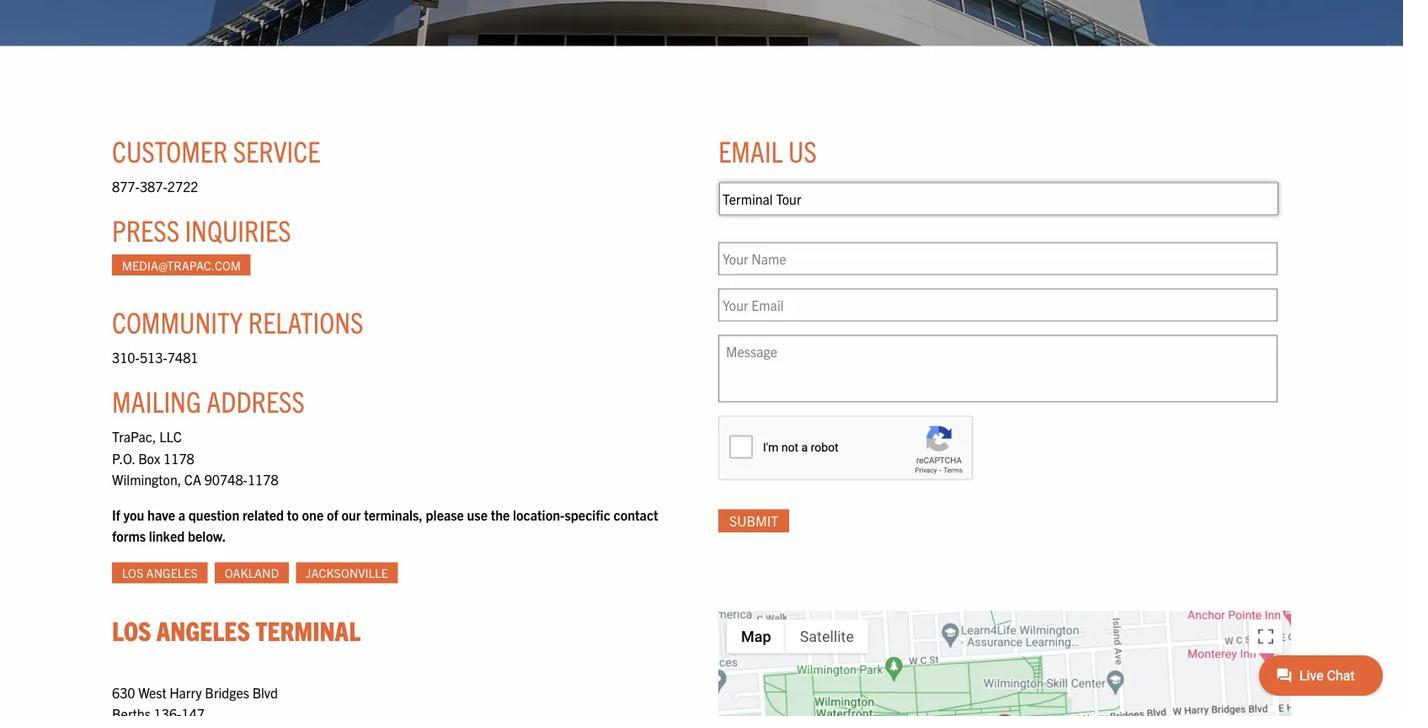 Task type: vqa. For each thing, say whether or not it's contained in the screenshot.
Jacksonville "link"
yes



Task type: locate. For each thing, give the bounding box(es) containing it.
media@trapac.com link
[[112, 255, 251, 276]]

0 vertical spatial 1178
[[164, 449, 194, 466]]

use
[[467, 506, 488, 523]]

main content containing customer service
[[95, 97, 1404, 716]]

blvd
[[252, 684, 278, 701]]

None submit
[[719, 509, 790, 533]]

p.o.
[[112, 449, 135, 466]]

1 vertical spatial 1178
[[248, 471, 279, 488]]

our
[[342, 506, 361, 523]]

310-513-7481
[[112, 349, 198, 366]]

west
[[138, 684, 167, 701]]

los for los angeles terminal
[[112, 613, 151, 646]]

you
[[123, 506, 144, 523]]

linked
[[149, 528, 185, 544]]

1 vertical spatial los
[[112, 613, 151, 646]]

main content
[[95, 97, 1404, 716]]

los down forms
[[122, 565, 143, 580]]

below.
[[188, 528, 226, 544]]

wilmington,
[[112, 471, 181, 488]]

los
[[122, 565, 143, 580], [112, 613, 151, 646]]

to
[[287, 506, 299, 523]]

question
[[189, 506, 240, 523]]

box
[[138, 449, 160, 466]]

of
[[327, 506, 339, 523]]

Your Email text field
[[719, 289, 1278, 321]]

310-
[[112, 349, 140, 366]]

7481
[[167, 349, 198, 366]]

satellite
[[800, 628, 854, 645]]

Your Name text field
[[719, 242, 1278, 275]]

1178
[[164, 449, 194, 466], [248, 471, 279, 488]]

llc
[[159, 428, 182, 445]]

press
[[112, 211, 180, 247]]

press inquiries
[[112, 211, 291, 247]]

los angeles
[[122, 565, 198, 580]]

trapac,
[[112, 428, 156, 445]]

513-
[[140, 349, 167, 366]]

customer service
[[112, 132, 321, 168]]

0 vertical spatial angeles
[[146, 565, 198, 580]]

630 west harry bridges blvd
[[112, 684, 278, 701]]

inquiries
[[185, 211, 291, 247]]

angeles
[[146, 565, 198, 580], [157, 613, 250, 646]]

los inside "los angeles" link
[[122, 565, 143, 580]]

location-
[[513, 506, 565, 523]]

menu bar
[[727, 620, 869, 653]]

forms
[[112, 528, 146, 544]]

1 vertical spatial angeles
[[157, 613, 250, 646]]

angeles down linked
[[146, 565, 198, 580]]

877-
[[112, 178, 140, 195]]

a
[[179, 506, 186, 523]]

1178 down llc
[[164, 449, 194, 466]]

contact
[[614, 506, 659, 523]]

harry
[[170, 684, 202, 701]]

menu bar containing map
[[727, 620, 869, 653]]

0 vertical spatial los
[[122, 565, 143, 580]]

los down "los angeles" link
[[112, 613, 151, 646]]

1178 up related
[[248, 471, 279, 488]]

Message text field
[[719, 335, 1278, 402]]

angeles up 630 west harry bridges blvd
[[157, 613, 250, 646]]

terminals,
[[364, 506, 423, 523]]

ca
[[184, 471, 201, 488]]

satellite button
[[786, 620, 869, 653]]



Task type: describe. For each thing, give the bounding box(es) containing it.
bridges
[[205, 684, 249, 701]]

address
[[207, 382, 305, 418]]

if
[[112, 506, 120, 523]]

if you have a question related to one of our terminals, please use the location-specific contact forms linked below.
[[112, 506, 659, 544]]

community relations
[[112, 303, 364, 339]]

email us
[[719, 132, 817, 168]]

mailing
[[112, 382, 201, 418]]

one
[[302, 506, 324, 523]]

oakland
[[225, 565, 279, 580]]

community
[[112, 303, 243, 339]]

specific
[[565, 506, 611, 523]]

email
[[719, 132, 783, 168]]

0 horizontal spatial 1178
[[164, 449, 194, 466]]

customer
[[112, 132, 228, 168]]

jacksonville link
[[296, 562, 398, 584]]

angeles for los angeles
[[146, 565, 198, 580]]

media@trapac.com
[[122, 257, 241, 273]]

relations
[[248, 303, 364, 339]]

the
[[491, 506, 510, 523]]

oakland link
[[215, 562, 289, 584]]

service
[[233, 132, 321, 168]]

los for los angeles
[[122, 565, 143, 580]]

map button
[[727, 620, 786, 653]]

1 horizontal spatial 1178
[[248, 471, 279, 488]]

map
[[742, 628, 772, 645]]

877-387-2722
[[112, 178, 198, 195]]

have
[[148, 506, 175, 523]]

none submit inside main content
[[719, 509, 790, 533]]

387-
[[140, 178, 167, 195]]

mailing address
[[112, 382, 305, 418]]

trapac, llc p.o. box 1178 wilmington, ca 90748-1178
[[112, 428, 279, 488]]

2722
[[167, 178, 198, 195]]

related
[[243, 506, 284, 523]]

los angeles terminal
[[112, 613, 361, 646]]

please
[[426, 506, 464, 523]]

jacksonville
[[306, 565, 388, 580]]

us
[[789, 132, 817, 168]]

los angeles link
[[112, 562, 208, 584]]

90748-
[[204, 471, 248, 488]]

map region
[[608, 551, 1404, 716]]

angeles for los angeles terminal
[[157, 613, 250, 646]]

630
[[112, 684, 135, 701]]

terminal
[[256, 613, 361, 646]]



